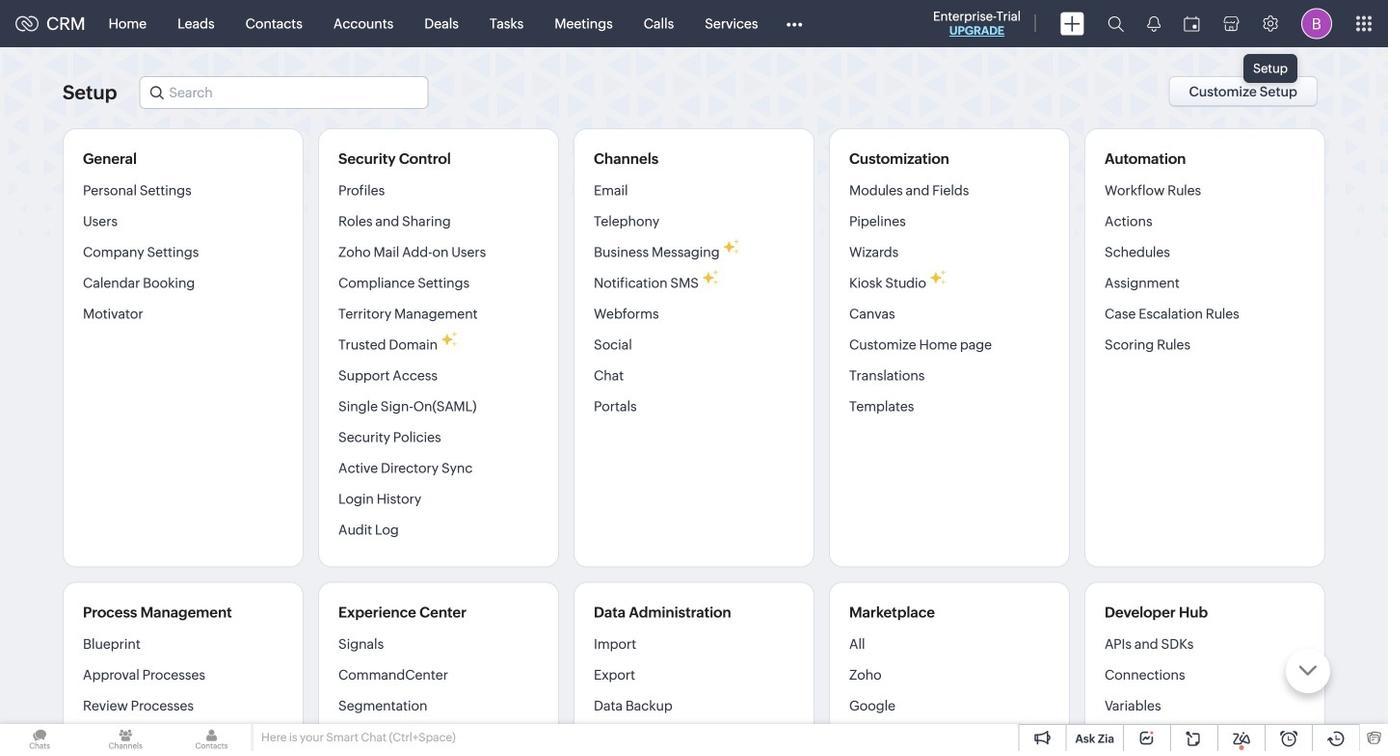 Task type: locate. For each thing, give the bounding box(es) containing it.
profile image
[[1302, 8, 1332, 39]]

None field
[[139, 76, 428, 109]]

calendar image
[[1184, 16, 1200, 31]]

contacts image
[[172, 724, 251, 751]]

signals element
[[1136, 0, 1172, 47]]

signals image
[[1147, 15, 1161, 32]]

search image
[[1108, 15, 1124, 32]]

profile element
[[1290, 0, 1344, 47]]

chats image
[[0, 724, 79, 751]]



Task type: describe. For each thing, give the bounding box(es) containing it.
create menu image
[[1061, 12, 1085, 35]]

logo image
[[15, 16, 39, 31]]

search element
[[1096, 0, 1136, 47]]

Other Modules field
[[774, 8, 815, 39]]

Search text field
[[140, 77, 427, 108]]

channels image
[[86, 724, 165, 751]]

create menu element
[[1049, 0, 1096, 47]]



Task type: vqa. For each thing, say whether or not it's contained in the screenshot.
the Marketplace
no



